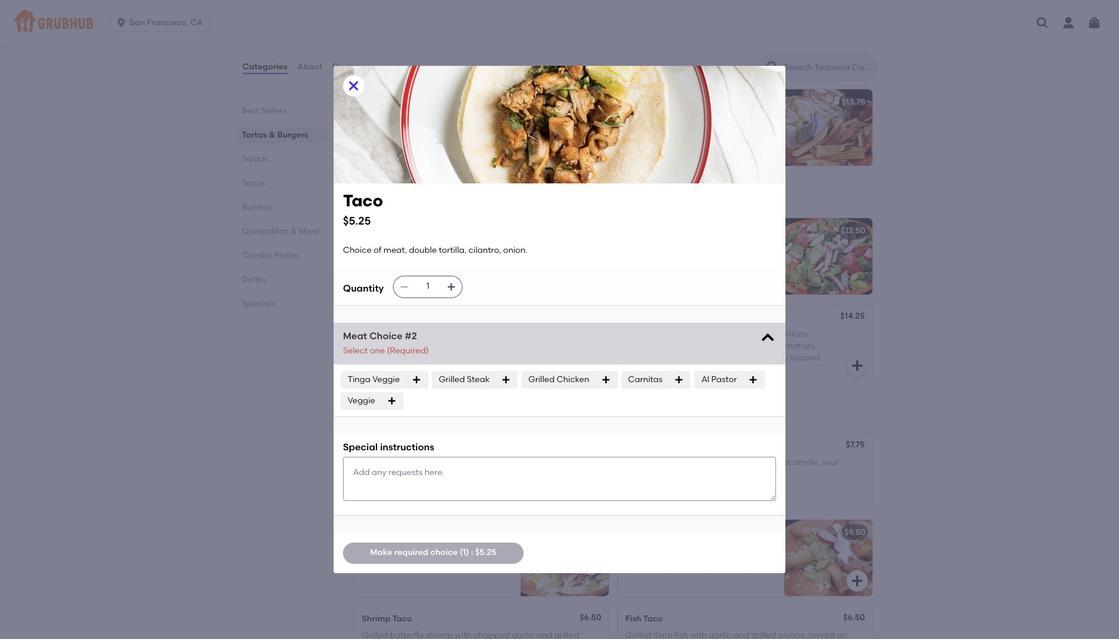 Task type: vqa. For each thing, say whether or not it's contained in the screenshot.
Choice within Choice of meat, double tortilla, cilantro, onion.
yes



Task type: describe. For each thing, give the bounding box(es) containing it.
combo
[[242, 251, 272, 261]]

chipotle
[[626, 97, 660, 107]]

san francisco, ca button
[[108, 14, 215, 32]]

sellers
[[261, 106, 287, 116]]

side.
[[750, 557, 769, 567]]

hearts,
[[747, 341, 775, 351]]

chicken for garlic
[[652, 313, 686, 323]]

crispy
[[362, 528, 388, 538]]

chicken inside grilled chicken breast, lettuce, tomato, onion on sesame bun.
[[654, 114, 685, 124]]

tomatoes, inside choice of meat, refried beans, tomatoes, onions, lettuce, avocado, on a roll.
[[362, 39, 403, 49]]

garlic chicken salad
[[626, 313, 711, 323]]

best for best seller
[[369, 430, 384, 438]]

with up romaine
[[712, 329, 728, 339]]

grilled for grilled chicken breast, lettuce, tomato, onion on sesame bun.
[[626, 114, 652, 124]]

roll.
[[382, 51, 396, 61]]

0 vertical spatial double
[[409, 246, 437, 256]]

best for best sellers
[[242, 106, 259, 116]]

grilled for grilled garlic chicken with caramelized onions served over chopped romaine hearts, tomatoes, english cucumbers, carrots and avocado topped with fresh parmesan.
[[626, 329, 652, 339]]

or
[[473, 557, 482, 567]]

fresh inside grilled garlic chicken with caramelized onions served over chopped romaine hearts, tomatoes, english cucumbers, carrots and avocado topped with fresh parmesan.
[[644, 365, 664, 375]]

choice inside choice of meat, refried beans, tomatoes, onions, lettuce, avocado, on a roll.
[[362, 27, 391, 37]]

meat, down instructions
[[402, 461, 426, 471]]

choice inside choice of meat, rice, beans, cheese, guacamole, sour cream, pico de gallo.
[[626, 458, 654, 468]]

onions, inside choice of meat, refried beans, tomatoes, onions, lettuce, avocado, on a roll.
[[405, 39, 433, 49]]

& left lime
[[419, 313, 426, 323]]

stewed & shredded blend of potatoes with beef, chicken or tinga.
[[362, 545, 507, 567]]

2 horizontal spatial tacos
[[390, 528, 413, 538]]

cream, inside beans, iceberg lettuce, sweet salsa, guacamole, sour cream, pico de gallo.
[[431, 255, 459, 265]]

taco image
[[521, 434, 609, 510]]

1/2 lb fresh ground beef, sesame bun, lettuce, onions, tomatoes,.
[[362, 114, 490, 136]]

rice,
[[692, 458, 709, 468]]

al
[[702, 375, 710, 385]]

choice of meat, refried beans, tomatoes, onions, lettuce, avocado, on a roll. button
[[355, 3, 609, 80]]

garlic for garlic chicken salad
[[626, 313, 650, 323]]

(1)
[[460, 548, 469, 558]]

carrots,
[[710, 255, 741, 265]]

& inside 3 fried crispy ham & cheese taquitos, guacamole, sour cream on the side.
[[698, 545, 705, 555]]

more
[[299, 227, 319, 237]]

& for burgers
[[269, 130, 275, 140]]

choice
[[431, 548, 458, 558]]

with inside stewed & shredded blend of potatoes with beef, chicken or tinga.
[[400, 557, 417, 567]]

de inside choice of meat, rice, beans, cheese, guacamole, sour cream, pico de gallo.
[[675, 470, 686, 480]]

sandwich
[[698, 97, 737, 107]]

avocado, inside 'mixed greens, cherry tomatoes, cucumber, avocado, carrots, with dressing.'
[[670, 255, 708, 265]]

taquitos fritos image
[[785, 520, 873, 597]]

choice inside choice of meat, double tortilla, cilantro, onion.
[[362, 461, 391, 471]]

$7.75
[[846, 440, 865, 450]]

ca
[[191, 18, 203, 28]]

steak
[[467, 375, 490, 385]]

Search Taqueria Cazadores search field
[[783, 62, 873, 73]]

cazadores burger image
[[521, 90, 609, 166]]

english
[[626, 353, 654, 363]]

1 vertical spatial choice of meat, double tortilla, cilantro, onion.
[[362, 461, 486, 483]]

potatoes
[[362, 557, 398, 567]]

1 horizontal spatial cilantro,
[[469, 246, 501, 256]]

breast,
[[687, 114, 715, 124]]

crispy
[[653, 545, 676, 555]]

lb
[[376, 114, 383, 124]]

instructions
[[380, 442, 435, 453]]

grilled for grilled steak
[[439, 375, 465, 385]]

chipotle chicken sandwich
[[626, 97, 737, 107]]

taquitos,
[[737, 545, 772, 555]]

grilled for grilled chicken
[[529, 375, 555, 385]]

plates
[[274, 251, 299, 261]]

grilled steak
[[439, 375, 490, 385]]

beef, inside stewed & shredded blend of potatoes with beef, chicken or tinga.
[[419, 557, 438, 567]]

tinga
[[348, 375, 371, 385]]

search icon image
[[766, 60, 780, 74]]

sesame inside 1/2 lb fresh ground beef, sesame bun, lettuce, onions, tomatoes,.
[[459, 114, 490, 124]]

gallo. inside beans, iceberg lettuce, sweet salsa, guacamole, sour cream, pico de gallo.
[[362, 267, 384, 277]]

fresh inside 1/2 lb fresh ground beef, sesame bun, lettuce, onions, tomatoes,.
[[385, 114, 405, 124]]

on inside 3 fried crispy ham & cheese taquitos, guacamole, sour cream on the side.
[[723, 557, 733, 567]]

$5.25 inside "taco $5.25"
[[343, 214, 371, 228]]

bun.
[[729, 126, 746, 136]]

cilantro, inside choice of meat, double tortilla, cilantro, onion.
[[362, 473, 395, 483]]

specials
[[242, 299, 275, 309]]

0 vertical spatial shrimp
[[389, 313, 417, 323]]

ham
[[678, 545, 696, 555]]

special
[[343, 442, 378, 453]]

1 vertical spatial shrimp
[[362, 615, 391, 625]]

beans, iceberg lettuce, sweet salsa, guacamole, sour cream, pico de gallo. button
[[355, 218, 609, 295]]

& for more
[[291, 227, 297, 237]]

3 fried crispy ham & cheese taquitos, guacamole, sour cream on the side.
[[626, 545, 772, 567]]

pico inside beans, iceberg lettuce, sweet salsa, guacamole, sour cream, pico de gallo.
[[461, 255, 479, 265]]

0 vertical spatial tacos
[[242, 178, 265, 188]]

of inside choice of meat, rice, beans, cheese, guacamole, sour cream, pico de gallo.
[[656, 458, 664, 468]]

2 vertical spatial chicken
[[557, 375, 589, 385]]

taquitos
[[626, 528, 660, 538]]

on inside grilled chicken breast, lettuce, tomato, onion on sesame bun.
[[684, 126, 694, 136]]

$13.75
[[842, 97, 866, 107]]

caramelized
[[730, 329, 780, 339]]

tinga veggie
[[348, 375, 400, 385]]

beans, for rice,
[[711, 458, 737, 468]]

with down english
[[626, 365, 642, 375]]

cheese
[[707, 545, 735, 555]]

$12.50
[[841, 226, 866, 236]]

chicken inside grilled garlic chicken with caramelized onions served over chopped romaine hearts, tomatoes, english cucumbers, carrots and avocado topped with fresh parmesan.
[[679, 329, 710, 339]]

meat
[[343, 331, 367, 342]]

grilled chicken
[[529, 375, 589, 385]]

:
[[471, 548, 473, 558]]

svg image inside main navigation navigation
[[1036, 16, 1050, 30]]

quesadillas & more
[[242, 227, 319, 237]]

meat, up quantity
[[384, 246, 407, 256]]

cherry
[[683, 243, 708, 253]]

0 vertical spatial veggie
[[373, 375, 400, 385]]

crispy tacos
[[362, 528, 413, 538]]

gallo. inside choice of meat, rice, beans, cheese, guacamole, sour cream, pico de gallo.
[[688, 470, 710, 480]]

svg image inside san francisco, ca button
[[115, 17, 127, 29]]

bun,
[[362, 126, 380, 136]]

1/2
[[362, 114, 374, 124]]

grilled chicken breast, lettuce, tomato, onion on sesame bun.
[[626, 114, 747, 136]]

cilantro
[[455, 313, 488, 323]]

sour inside 3 fried crispy ham & cheese taquitos, guacamole, sour cream on the side.
[[676, 557, 693, 567]]

required
[[394, 548, 429, 558]]

onion
[[659, 126, 682, 136]]

0 vertical spatial onion.
[[503, 246, 528, 256]]

sour inside choice of meat, rice, beans, cheese, guacamole, sour cream, pico de gallo.
[[822, 458, 839, 468]]

tortas
[[242, 130, 267, 140]]

burgers
[[277, 130, 308, 140]]

cheese,
[[739, 458, 770, 468]]

of inside stewed & shredded blend of potatoes with beef, chicken or tinga.
[[467, 545, 475, 555]]

chipotle chicken sandwich image
[[785, 90, 873, 166]]

beans,
[[362, 243, 389, 253]]

seller
[[386, 430, 405, 438]]

reviews
[[333, 62, 365, 72]]

dressing.
[[626, 267, 661, 277]]

sweet
[[455, 243, 479, 253]]



Task type: locate. For each thing, give the bounding box(es) containing it.
salads down tortas
[[242, 154, 269, 164]]

categories button
[[242, 46, 288, 88]]

on left the on the bottom of page
[[723, 557, 733, 567]]

2 vertical spatial on
[[723, 557, 733, 567]]

gallo. down rice,
[[688, 470, 710, 480]]

1 vertical spatial veggie
[[348, 396, 375, 406]]

make required choice (1) : $5.25
[[370, 548, 497, 558]]

quesadillas
[[242, 227, 289, 237]]

cream,
[[431, 255, 459, 265], [626, 470, 654, 480]]

with right carrots,
[[743, 255, 759, 265]]

iceberg
[[391, 243, 421, 253]]

1 vertical spatial de
[[675, 470, 686, 480]]

1 vertical spatial fresh
[[644, 365, 664, 375]]

burger
[[408, 97, 435, 107]]

veggie right "tinga"
[[373, 375, 400, 385]]

1 horizontal spatial pico
[[656, 470, 673, 480]]

onion. right sweet
[[503, 246, 528, 256]]

tomatoes,.
[[444, 126, 487, 136]]

1 horizontal spatial tacos
[[353, 406, 389, 421]]

choice of meat, double tortilla, cilantro, onion. up the input item quantity number field
[[343, 246, 528, 256]]

chicken for chicken
[[662, 97, 696, 107]]

& for shredded
[[394, 545, 400, 555]]

on inside choice of meat, refried beans, tomatoes, onions, lettuce, avocado, on a roll.
[[362, 51, 372, 61]]

tacos up burritos
[[242, 178, 265, 188]]

1 vertical spatial onions,
[[414, 126, 442, 136]]

fish taco
[[626, 615, 663, 625]]

1 vertical spatial sesame
[[696, 126, 727, 136]]

sesame
[[459, 114, 490, 124], [696, 126, 727, 136]]

al pastor
[[702, 375, 737, 385]]

best up 'special instructions'
[[369, 430, 384, 438]]

1 vertical spatial salads
[[353, 191, 395, 206]]

1 vertical spatial double
[[428, 461, 456, 471]]

chicken up chopped
[[679, 329, 710, 339]]

0 vertical spatial best
[[242, 106, 259, 116]]

garlic up meat
[[362, 313, 387, 323]]

0 horizontal spatial tacos
[[242, 178, 265, 188]]

$5.25
[[343, 214, 371, 228], [475, 548, 497, 558]]

beans, inside choice of meat, rice, beans, cheese, guacamole, sour cream, pico de gallo.
[[711, 458, 737, 468]]

1 vertical spatial chicken
[[652, 313, 686, 323]]

tomatoes, down onions
[[777, 341, 817, 351]]

choice of meat, refried beans, tomatoes, onions, lettuce, avocado, on a roll.
[[362, 27, 505, 61]]

1 horizontal spatial sesame
[[696, 126, 727, 136]]

0 horizontal spatial salads
[[242, 154, 269, 164]]

lettuce, inside grilled chicken breast, lettuce, tomato, onion on sesame bun.
[[717, 114, 747, 124]]

1 horizontal spatial guacamole,
[[626, 557, 674, 567]]

sour inside beans, iceberg lettuce, sweet salsa, guacamole, sour cream, pico de gallo.
[[412, 255, 429, 265]]

cucumber,
[[626, 255, 668, 265]]

1 vertical spatial $5.25
[[475, 548, 497, 558]]

(required)
[[387, 346, 429, 356]]

avocado, inside choice of meat, refried beans, tomatoes, onions, lettuce, avocado, on a roll.
[[467, 39, 505, 49]]

salad right cilantro
[[490, 313, 513, 323]]

of inside choice of meat, refried beans, tomatoes, onions, lettuce, avocado, on a roll.
[[393, 27, 401, 37]]

categories
[[243, 62, 288, 72]]

0 horizontal spatial gallo.
[[362, 267, 384, 277]]

mixed greens, cherry tomatoes, cucumber, avocado, carrots, with dressing.
[[626, 243, 759, 277]]

chicken down blend on the left of page
[[440, 557, 471, 567]]

shrimp up #2
[[389, 313, 417, 323]]

& left more
[[291, 227, 297, 237]]

cream, inside choice of meat, rice, beans, cheese, guacamole, sour cream, pico de gallo.
[[626, 470, 654, 480]]

0 horizontal spatial $6.50
[[580, 613, 602, 623]]

crispy tacos image
[[521, 520, 609, 597]]

grilled inside grilled garlic chicken with caramelized onions served over chopped romaine hearts, tomatoes, english cucumbers, carrots and avocado topped with fresh parmesan.
[[626, 329, 652, 339]]

1 vertical spatial guacamole,
[[772, 458, 820, 468]]

1 vertical spatial sour
[[822, 458, 839, 468]]

1 horizontal spatial best
[[369, 430, 384, 438]]

2 $6.50 from the left
[[844, 613, 865, 623]]

chicken inside stewed & shredded blend of potatoes with beef, chicken or tinga.
[[440, 557, 471, 567]]

1 vertical spatial beans,
[[711, 458, 737, 468]]

meat, inside choice of meat, rice, beans, cheese, guacamole, sour cream, pico de gallo.
[[666, 458, 690, 468]]

0 vertical spatial pico
[[461, 255, 479, 265]]

onions
[[782, 329, 808, 339]]

combo plates
[[242, 251, 299, 261]]

cream
[[695, 557, 721, 567]]

beef, down the shredded
[[419, 557, 438, 567]]

special instructions
[[343, 442, 435, 453]]

gallo. up quantity
[[362, 267, 384, 277]]

tomatoes, up carrots,
[[710, 243, 751, 253]]

ground
[[407, 114, 436, 124]]

tortilla,
[[439, 246, 467, 256], [458, 461, 486, 471]]

of inside choice of meat, double tortilla, cilantro, onion.
[[393, 461, 401, 471]]

meat, left rice,
[[666, 458, 690, 468]]

0 vertical spatial chicken
[[662, 97, 696, 107]]

1 horizontal spatial beans,
[[711, 458, 737, 468]]

gallo.
[[362, 267, 384, 277], [688, 470, 710, 480]]

0 horizontal spatial guacamole,
[[362, 255, 410, 265]]

1 salad from the left
[[490, 313, 513, 323]]

with inside 'mixed greens, cherry tomatoes, cucumber, avocado, carrots, with dressing.'
[[743, 255, 759, 265]]

tacos
[[242, 178, 265, 188], [353, 406, 389, 421], [390, 528, 413, 538]]

the
[[735, 557, 748, 567]]

$6.50
[[580, 613, 602, 623], [844, 613, 865, 623]]

0 horizontal spatial salad
[[490, 313, 513, 323]]

0 vertical spatial de
[[481, 255, 491, 265]]

2 salad from the left
[[688, 313, 711, 323]]

1 vertical spatial tomatoes,
[[710, 243, 751, 253]]

tortilla, inside choice of meat, double tortilla, cilantro, onion.
[[458, 461, 486, 471]]

2 garlic from the left
[[626, 313, 650, 323]]

san
[[130, 18, 145, 28]]

Input item quantity number field
[[415, 276, 441, 298]]

lettuce, down lb
[[382, 126, 412, 136]]

svg image
[[1088, 16, 1102, 30], [115, 17, 127, 29], [347, 79, 361, 93], [400, 282, 409, 292], [447, 282, 456, 292], [851, 359, 865, 373], [502, 376, 511, 385], [749, 376, 758, 385], [851, 575, 865, 589]]

garlic for garlic shrimp & lime - cilantro salad
[[362, 313, 387, 323]]

0 horizontal spatial sour
[[412, 255, 429, 265]]

$13.50
[[577, 97, 602, 107]]

lettuce, inside 1/2 lb fresh ground beef, sesame bun, lettuce, onions, tomatoes,.
[[382, 126, 412, 136]]

&
[[269, 130, 275, 140], [291, 227, 297, 237], [419, 313, 426, 323], [394, 545, 400, 555], [698, 545, 705, 555]]

with down the shredded
[[400, 557, 417, 567]]

taco $5.25
[[343, 191, 383, 228]]

0 horizontal spatial onion.
[[397, 473, 421, 483]]

onions, inside 1/2 lb fresh ground beef, sesame bun, lettuce, onions, tomatoes,.
[[414, 126, 442, 136]]

0 vertical spatial on
[[362, 51, 372, 61]]

0 vertical spatial cilantro,
[[469, 246, 501, 256]]

best
[[242, 106, 259, 116], [369, 430, 384, 438]]

1 horizontal spatial tomatoes,
[[710, 243, 751, 253]]

of left iceberg
[[374, 246, 382, 256]]

sour
[[412, 255, 429, 265], [822, 458, 839, 468], [676, 557, 693, 567]]

reviews button
[[332, 46, 366, 88]]

torta image
[[521, 3, 609, 80]]

double inside choice of meat, double tortilla, cilantro, onion.
[[428, 461, 456, 471]]

cucumbers,
[[656, 353, 703, 363]]

guacamole,
[[362, 255, 410, 265], [772, 458, 820, 468], [626, 557, 674, 567]]

& inside stewed & shredded blend of potatoes with beef, chicken or tinga.
[[394, 545, 400, 555]]

& right tortas
[[269, 130, 275, 140]]

on down breast,
[[684, 126, 694, 136]]

of
[[393, 27, 401, 37], [374, 246, 382, 256], [656, 458, 664, 468], [393, 461, 401, 471], [467, 545, 475, 555]]

san francisco, ca
[[130, 18, 203, 28]]

#2
[[405, 331, 417, 342]]

parmesan.
[[666, 365, 709, 375]]

over
[[654, 341, 671, 351]]

choice inside "meat choice #2 select one (required)"
[[369, 331, 403, 342]]

on left a
[[362, 51, 372, 61]]

2 horizontal spatial on
[[723, 557, 733, 567]]

0 vertical spatial $5.25
[[343, 214, 371, 228]]

0 vertical spatial beans,
[[456, 27, 483, 37]]

1 horizontal spatial avocado,
[[670, 255, 708, 265]]

$14.25
[[841, 311, 865, 321]]

choice of meat, double tortilla, cilantro, onion.
[[343, 246, 528, 256], [362, 461, 486, 483]]

stewed
[[362, 545, 392, 555]]

chicken
[[654, 114, 685, 124], [679, 329, 710, 339], [440, 557, 471, 567]]

onions, down "ground" on the left top
[[414, 126, 442, 136]]

0 vertical spatial avocado,
[[467, 39, 505, 49]]

2 horizontal spatial sour
[[822, 458, 839, 468]]

best left the sellers
[[242, 106, 259, 116]]

chicken
[[662, 97, 696, 107], [652, 313, 686, 323], [557, 375, 589, 385]]

of down 'special instructions'
[[393, 461, 401, 471]]

refried
[[428, 27, 454, 37]]

lettuce, up bun. on the right top of page
[[717, 114, 747, 124]]

1 garlic from the left
[[362, 313, 387, 323]]

pico up fritos
[[656, 470, 673, 480]]

onion. down instructions
[[397, 473, 421, 483]]

pico inside choice of meat, rice, beans, cheese, guacamole, sour cream, pico de gallo.
[[656, 470, 673, 480]]

garlic shrimp & lime - cilantro salad
[[362, 313, 513, 323]]

beef, inside 1/2 lb fresh ground beef, sesame bun, lettuce, onions, tomatoes,.
[[437, 114, 457, 124]]

Special instructions text field
[[343, 457, 776, 501]]

double down instructions
[[428, 461, 456, 471]]

onion. inside choice of meat, double tortilla, cilantro, onion.
[[397, 473, 421, 483]]

avocado
[[753, 353, 789, 363]]

de inside beans, iceberg lettuce, sweet salsa, guacamole, sour cream, pico de gallo.
[[481, 255, 491, 265]]

about button
[[297, 46, 323, 88]]

guacamole, inside 3 fried crispy ham & cheese taquitos, guacamole, sour cream on the side.
[[626, 557, 674, 567]]

0 horizontal spatial on
[[362, 51, 372, 61]]

pico down sweet
[[461, 255, 479, 265]]

garlic shrimp & lime - cilantro salad image
[[521, 305, 609, 382]]

of up the roll. at left
[[393, 27, 401, 37]]

0 horizontal spatial tomatoes,
[[362, 39, 403, 49]]

$6.50 for fish taco
[[844, 613, 865, 623]]

chopped
[[673, 341, 710, 351]]

0 vertical spatial cream,
[[431, 255, 459, 265]]

francisco,
[[147, 18, 189, 28]]

carrots
[[705, 353, 733, 363]]

guacamole, inside choice of meat, rice, beans, cheese, guacamole, sour cream, pico de gallo.
[[772, 458, 820, 468]]

1 horizontal spatial fresh
[[644, 365, 664, 375]]

1 vertical spatial cilantro,
[[362, 473, 395, 483]]

lettuce, inside choice of meat, refried beans, tomatoes, onions, lettuce, avocado, on a roll.
[[435, 39, 465, 49]]

0 horizontal spatial pico
[[461, 255, 479, 265]]

best seller
[[369, 430, 405, 438]]

tomatoes, inside grilled garlic chicken with caramelized onions served over chopped romaine hearts, tomatoes, english cucumbers, carrots and avocado topped with fresh parmesan.
[[777, 341, 817, 351]]

main navigation navigation
[[0, 0, 1120, 46]]

0 horizontal spatial best
[[242, 106, 259, 116]]

1 horizontal spatial onion.
[[503, 246, 528, 256]]

taco salad image
[[521, 218, 609, 295]]

$6.50 for shrimp taco
[[580, 613, 602, 623]]

1 vertical spatial cream,
[[626, 470, 654, 480]]

0 horizontal spatial avocado,
[[467, 39, 505, 49]]

$5.25 up beans,
[[343, 214, 371, 228]]

0 horizontal spatial fresh
[[385, 114, 405, 124]]

3
[[626, 545, 630, 555]]

romaine
[[712, 341, 745, 351]]

0 vertical spatial onions,
[[405, 39, 433, 49]]

cream, up taquitos
[[626, 470, 654, 480]]

0 vertical spatial tomatoes,
[[362, 39, 403, 49]]

1 vertical spatial tortilla,
[[458, 461, 486, 471]]

0 vertical spatial sesame
[[459, 114, 490, 124]]

quantity
[[343, 283, 384, 294]]

sesame inside grilled chicken breast, lettuce, tomato, onion on sesame bun.
[[696, 126, 727, 136]]

choice of meat, double tortilla, cilantro, onion. down instructions
[[362, 461, 486, 483]]

on
[[362, 51, 372, 61], [684, 126, 694, 136], [723, 557, 733, 567]]

shrimp taco
[[362, 615, 412, 625]]

fresh right lb
[[385, 114, 405, 124]]

0 horizontal spatial cilantro,
[[362, 473, 395, 483]]

fresh down english
[[644, 365, 664, 375]]

2 horizontal spatial tomatoes,
[[777, 341, 817, 351]]

select
[[343, 346, 368, 356]]

tomatoes, inside 'mixed greens, cherry tomatoes, cucumber, avocado, carrots, with dressing.'
[[710, 243, 751, 253]]

0 vertical spatial tortilla,
[[439, 246, 467, 256]]

0 vertical spatial guacamole,
[[362, 255, 410, 265]]

chicken up "onion"
[[654, 114, 685, 124]]

0 horizontal spatial garlic
[[362, 313, 387, 323]]

2 vertical spatial guacamole,
[[626, 557, 674, 567]]

0 vertical spatial choice of meat, double tortilla, cilantro, onion.
[[343, 246, 528, 256]]

0 horizontal spatial $5.25
[[343, 214, 371, 228]]

0 vertical spatial sour
[[412, 255, 429, 265]]

1 horizontal spatial garlic
[[626, 313, 650, 323]]

& up cream
[[698, 545, 705, 555]]

beef, up tomatoes,.
[[437, 114, 457, 124]]

guacamole, right the 'cheese,'
[[772, 458, 820, 468]]

meat, left refried
[[402, 27, 426, 37]]

and
[[735, 353, 751, 363]]

0 vertical spatial chicken
[[654, 114, 685, 124]]

2 horizontal spatial guacamole,
[[772, 458, 820, 468]]

de down the salsa,
[[481, 255, 491, 265]]

onions, down refried
[[405, 39, 433, 49]]

pastor
[[712, 375, 737, 385]]

salad up chopped
[[688, 313, 711, 323]]

cream, down sweet
[[431, 255, 459, 265]]

lettuce, left sweet
[[423, 243, 453, 253]]

burritos
[[242, 202, 272, 212]]

fried
[[632, 545, 651, 555]]

guacamole, inside beans, iceberg lettuce, sweet salsa, guacamole, sour cream, pico de gallo.
[[362, 255, 410, 265]]

1 horizontal spatial $6.50
[[844, 613, 865, 623]]

2 vertical spatial chicken
[[440, 557, 471, 567]]

1 vertical spatial gallo.
[[688, 470, 710, 480]]

1 horizontal spatial de
[[675, 470, 686, 480]]

0 vertical spatial salads
[[242, 154, 269, 164]]

1 vertical spatial best
[[369, 430, 384, 438]]

2 vertical spatial tomatoes,
[[777, 341, 817, 351]]

1 vertical spatial on
[[684, 126, 694, 136]]

beans, right refried
[[456, 27, 483, 37]]

fresh
[[385, 114, 405, 124], [644, 365, 664, 375]]

double up the input item quantity number field
[[409, 246, 437, 256]]

svg image
[[1036, 16, 1050, 30], [851, 57, 865, 71], [760, 330, 776, 346], [587, 359, 601, 373], [412, 376, 421, 385], [601, 376, 611, 385], [675, 376, 684, 385], [387, 397, 397, 406]]

1 horizontal spatial gallo.
[[688, 470, 710, 480]]

0 vertical spatial gallo.
[[362, 267, 384, 277]]

$14.75
[[578, 313, 602, 323]]

grilled garlic chicken with caramelized onions served over chopped romaine hearts, tomatoes, english cucumbers, carrots and avocado topped with fresh parmesan.
[[626, 329, 820, 375]]

of left rice,
[[656, 458, 664, 468]]

choice of meat, rice, beans, cheese, guacamole, sour cream, pico de gallo.
[[626, 458, 839, 480]]

1 horizontal spatial cream,
[[626, 470, 654, 480]]

garden salad image
[[785, 218, 873, 295]]

meat choice #2 select one (required)
[[343, 331, 429, 356]]

1 horizontal spatial on
[[684, 126, 694, 136]]

tomatoes, up a
[[362, 39, 403, 49]]

1 horizontal spatial $5.25
[[475, 548, 497, 558]]

0 vertical spatial beef,
[[437, 114, 457, 124]]

0 horizontal spatial beans,
[[456, 27, 483, 37]]

1 vertical spatial onion.
[[397, 473, 421, 483]]

1 vertical spatial avocado,
[[670, 255, 708, 265]]

beans, right rice,
[[711, 458, 737, 468]]

garlic
[[362, 313, 387, 323], [626, 313, 650, 323]]

sesame down breast,
[[696, 126, 727, 136]]

guacamole, down beans,
[[362, 255, 410, 265]]

1 horizontal spatial salads
[[353, 191, 395, 206]]

salads
[[242, 154, 269, 164], [353, 191, 395, 206]]

shredded
[[402, 545, 440, 555]]

beef,
[[437, 114, 457, 124], [419, 557, 438, 567]]

of up the or
[[467, 545, 475, 555]]

2 vertical spatial tacos
[[390, 528, 413, 538]]

shrimp down potatoes on the left
[[362, 615, 391, 625]]

lettuce, down refried
[[435, 39, 465, 49]]

0 horizontal spatial sesame
[[459, 114, 490, 124]]

veggie
[[373, 375, 400, 385], [348, 396, 375, 406]]

grilled inside grilled chicken breast, lettuce, tomato, onion on sesame bun.
[[626, 114, 652, 124]]

0 vertical spatial fresh
[[385, 114, 405, 124]]

garlic up served on the bottom right
[[626, 313, 650, 323]]

1 $6.50 from the left
[[580, 613, 602, 623]]

de up fritos
[[675, 470, 686, 480]]

tacos up "required"
[[390, 528, 413, 538]]

1 vertical spatial tacos
[[353, 406, 389, 421]]

tacos up best seller
[[353, 406, 389, 421]]

guacamole, down fried
[[626, 557, 674, 567]]

beans, for refried
[[456, 27, 483, 37]]

best sellers
[[242, 106, 287, 116]]

0 horizontal spatial de
[[481, 255, 491, 265]]

sesame up tomatoes,.
[[459, 114, 490, 124]]

salads up beans,
[[353, 191, 395, 206]]

lime
[[428, 313, 447, 323]]

lettuce, inside beans, iceberg lettuce, sweet salsa, guacamole, sour cream, pico de gallo.
[[423, 243, 453, 253]]

& right make
[[394, 545, 400, 555]]

beans, iceberg lettuce, sweet salsa, guacamole, sour cream, pico de gallo.
[[362, 243, 503, 277]]

meat, inside choice of meat, refried beans, tomatoes, onions, lettuce, avocado, on a roll.
[[402, 27, 426, 37]]

2 vertical spatial sour
[[676, 557, 693, 567]]

onion.
[[503, 246, 528, 256], [397, 473, 421, 483]]

veggie down "tinga"
[[348, 396, 375, 406]]

beans, inside choice of meat, refried beans, tomatoes, onions, lettuce, avocado, on a roll.
[[456, 27, 483, 37]]

$5.25 right :
[[475, 548, 497, 558]]



